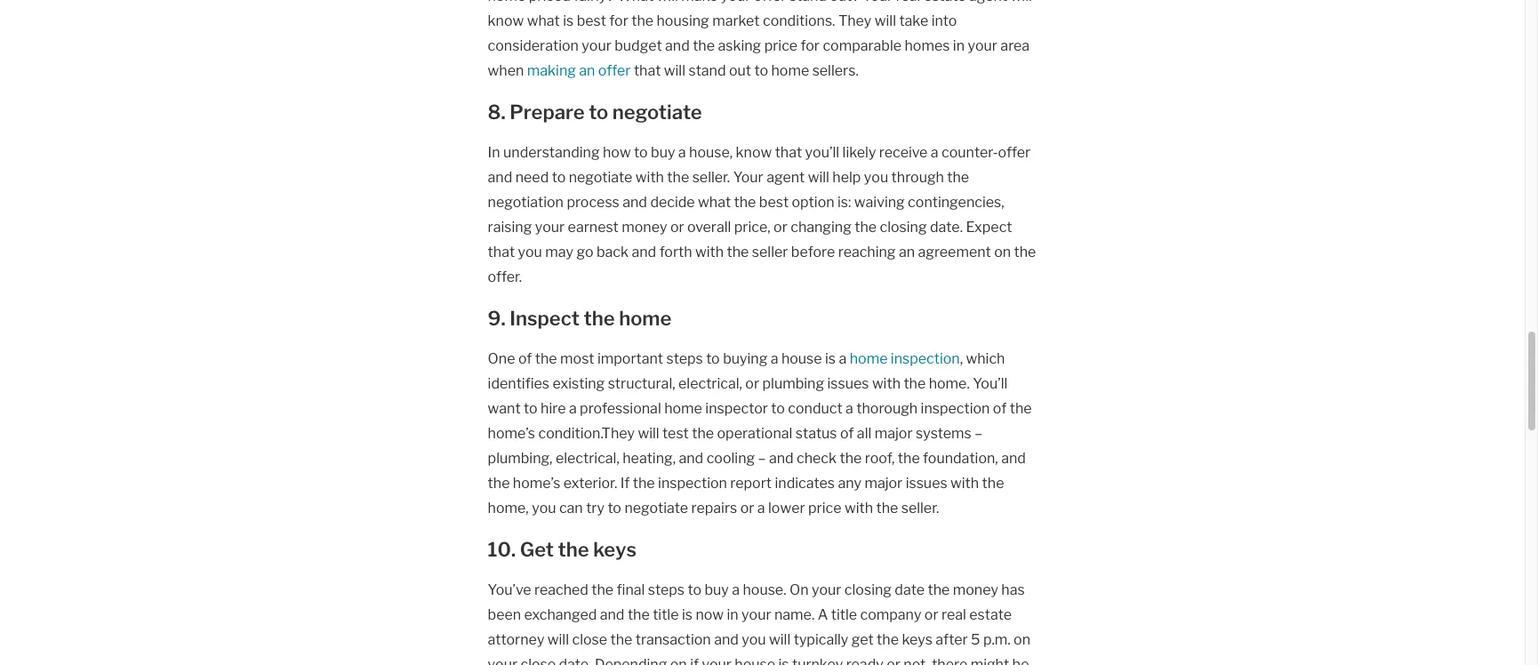 Task type: locate. For each thing, give the bounding box(es) containing it.
0 horizontal spatial of
[[518, 350, 532, 367]]

making an offer that will stand out to home sellers.
[[527, 62, 859, 79]]

steps right final
[[648, 582, 685, 599]]

0 horizontal spatial offer
[[598, 62, 631, 79]]

1 vertical spatial an
[[899, 244, 915, 261]]

2 horizontal spatial on
[[1014, 632, 1031, 648]]

0 vertical spatial steps
[[667, 350, 703, 367]]

0 horizontal spatial title
[[653, 607, 679, 624]]

one
[[488, 350, 515, 367]]

1 vertical spatial date.
[[559, 656, 592, 665]]

0 horizontal spatial electrical,
[[556, 450, 620, 467]]

1 horizontal spatial keys
[[902, 632, 933, 648]]

may
[[546, 244, 574, 261]]

estate
[[970, 607, 1012, 624]]

0 vertical spatial date.
[[930, 219, 963, 236]]

help
[[833, 169, 861, 186]]

house up plumbing
[[782, 350, 822, 367]]

1 vertical spatial negotiate
[[569, 169, 633, 186]]

0 vertical spatial close
[[572, 632, 608, 648]]

and right back
[[632, 244, 657, 261]]

1 horizontal spatial of
[[841, 425, 854, 442]]

reaching
[[839, 244, 896, 261]]

your up may
[[535, 219, 565, 236]]

will left stand
[[664, 62, 686, 79]]

and down test
[[679, 450, 704, 467]]

seller.
[[693, 169, 730, 186], [902, 500, 940, 517]]

title right "a"
[[831, 607, 858, 624]]

on left if
[[670, 656, 687, 665]]

close down the exchanged
[[572, 632, 608, 648]]

0 horizontal spatial close
[[521, 656, 556, 665]]

an right the making
[[579, 62, 595, 79]]

your right if
[[702, 656, 732, 665]]

0 vertical spatial that
[[634, 62, 661, 79]]

you've
[[488, 582, 532, 599]]

that
[[634, 62, 661, 79], [775, 144, 803, 161], [488, 244, 515, 261]]

1 horizontal spatial is
[[779, 656, 789, 665]]

conduct
[[788, 400, 843, 417]]

1 vertical spatial offer
[[998, 144, 1031, 161]]

a right buying
[[771, 350, 779, 367]]

if
[[621, 475, 630, 492]]

8. prepare to negotiate
[[488, 101, 702, 124]]

keys inside you've reached the final steps to buy a house. on your closing date the money has been exchanged and the title is now in your name. a title company or real estate attorney will close the transaction and you will typically get the keys after 5 p.m. on your close date. depending on if your house is turnkey ready or not, there might
[[902, 632, 933, 648]]

1 horizontal spatial buy
[[705, 582, 729, 599]]

date. up agreement
[[930, 219, 963, 236]]

will
[[664, 62, 686, 79], [808, 169, 830, 186], [638, 425, 660, 442], [548, 632, 569, 648], [769, 632, 791, 648]]

0 vertical spatial electrical,
[[679, 375, 743, 392]]

1 vertical spatial is
[[682, 607, 693, 624]]

1 horizontal spatial title
[[831, 607, 858, 624]]

2 vertical spatial inspection
[[658, 475, 728, 492]]

0 vertical spatial issues
[[828, 375, 869, 392]]

0 horizontal spatial –
[[758, 450, 766, 467]]

seller. inside in understanding how to buy a house, know that you'll likely receive a counter-offer and need to negotiate with the seller. your agent will help you through the negotiation process and decide what the best option is: waiving contingencies, raising your earnest money or overall price, or changing the closing date. expect that you may go back and forth with the seller before reaching an agreement on the offer.
[[693, 169, 730, 186]]

1 horizontal spatial issues
[[906, 475, 948, 492]]

0 vertical spatial an
[[579, 62, 595, 79]]

of right one
[[518, 350, 532, 367]]

1 horizontal spatial seller.
[[902, 500, 940, 517]]

home up test
[[665, 400, 703, 417]]

on
[[995, 244, 1011, 261], [1014, 632, 1031, 648], [670, 656, 687, 665]]

2 horizontal spatial of
[[993, 400, 1007, 417]]

0 vertical spatial offer
[[598, 62, 631, 79]]

your
[[734, 169, 764, 186]]

0 vertical spatial on
[[995, 244, 1011, 261]]

– down operational
[[758, 450, 766, 467]]

1 horizontal spatial date.
[[930, 219, 963, 236]]

buy inside in understanding how to buy a house, know that you'll likely receive a counter-offer and need to negotiate with the seller. your agent will help you through the negotiation process and decide what the best option is: waiving contingencies, raising your earnest money or overall price, or changing the closing date. expect that you may go back and forth with the seller before reaching an agreement on the offer.
[[651, 144, 675, 161]]

1 horizontal spatial –
[[975, 425, 983, 442]]

repairs
[[692, 500, 738, 517]]

2 horizontal spatial is
[[825, 350, 836, 367]]

1 vertical spatial seller.
[[902, 500, 940, 517]]

negotiate down if
[[625, 500, 689, 517]]

1 vertical spatial house
[[735, 656, 776, 665]]

1 horizontal spatial on
[[995, 244, 1011, 261]]

1 vertical spatial of
[[993, 400, 1007, 417]]

house,
[[689, 144, 733, 161]]

is:
[[838, 194, 852, 211]]

1 vertical spatial buy
[[705, 582, 729, 599]]

2 title from the left
[[831, 607, 858, 624]]

of down you'll
[[993, 400, 1007, 417]]

electrical, down condition.they
[[556, 450, 620, 467]]

or down report
[[741, 500, 755, 517]]

2 vertical spatial that
[[488, 244, 515, 261]]

to up now
[[688, 582, 702, 599]]

1 horizontal spatial close
[[572, 632, 608, 648]]

condition.they
[[539, 425, 635, 442]]

money inside you've reached the final steps to buy a house. on your closing date the money has been exchanged and the title is now in your name. a title company or real estate attorney will close the transaction and you will typically get the keys after 5 p.m. on your close date. depending on if your house is turnkey ready or not, there might
[[953, 582, 999, 599]]

stand
[[689, 62, 726, 79]]

your up "a"
[[812, 582, 842, 599]]

attorney
[[488, 632, 545, 648]]

likely
[[843, 144, 877, 161]]

1 vertical spatial steps
[[648, 582, 685, 599]]

– up foundation,
[[975, 425, 983, 442]]

all
[[857, 425, 872, 442]]

0 horizontal spatial on
[[670, 656, 687, 665]]

electrical, down one of the most important steps to buying a house is a home inspection
[[679, 375, 743, 392]]

can
[[559, 500, 583, 517]]

counter-
[[942, 144, 999, 161]]

an right reaching
[[899, 244, 915, 261]]

indicates
[[775, 475, 835, 492]]

0 vertical spatial seller.
[[693, 169, 730, 186]]

with up thorough
[[872, 375, 901, 392]]

a up 'in' at the left bottom
[[732, 582, 740, 599]]

transaction
[[636, 632, 711, 648]]

issues
[[828, 375, 869, 392], [906, 475, 948, 492]]

buy
[[651, 144, 675, 161], [705, 582, 729, 599]]

1 horizontal spatial an
[[899, 244, 915, 261]]

go
[[577, 244, 594, 261]]

0 vertical spatial buy
[[651, 144, 675, 161]]

close
[[572, 632, 608, 648], [521, 656, 556, 665]]

receive
[[880, 144, 928, 161]]

buy right how
[[651, 144, 675, 161]]

home's down want at bottom
[[488, 425, 536, 442]]

electrical,
[[679, 375, 743, 392], [556, 450, 620, 467]]

in
[[727, 607, 739, 624]]

0 vertical spatial inspection
[[891, 350, 960, 367]]

offer up contingencies,
[[998, 144, 1031, 161]]

1 vertical spatial money
[[953, 582, 999, 599]]

cooling
[[707, 450, 755, 467]]

you
[[864, 169, 889, 186], [518, 244, 542, 261], [532, 500, 556, 517], [742, 632, 766, 648]]

or down best
[[774, 219, 788, 236]]

a right hire
[[569, 400, 577, 417]]

a inside you've reached the final steps to buy a house. on your closing date the money has been exchanged and the title is now in your name. a title company or real estate attorney will close the transaction and you will typically get the keys after 5 p.m. on your close date. depending on if your house is turnkey ready or not, there might
[[732, 582, 740, 599]]

you left the can at the left bottom of the page
[[532, 500, 556, 517]]

to right out
[[755, 62, 769, 79]]

inspection up repairs
[[658, 475, 728, 492]]

home's
[[488, 425, 536, 442], [513, 475, 561, 492]]

closing down waiving
[[880, 219, 927, 236]]

0 vertical spatial is
[[825, 350, 836, 367]]

keys up "not,"
[[902, 632, 933, 648]]

0 vertical spatial major
[[875, 425, 913, 442]]

2 vertical spatial of
[[841, 425, 854, 442]]

is left now
[[682, 607, 693, 624]]

0 vertical spatial of
[[518, 350, 532, 367]]

0 horizontal spatial is
[[682, 607, 693, 624]]

will up heating,
[[638, 425, 660, 442]]

will inside in understanding how to buy a house, know that you'll likely receive a counter-offer and need to negotiate with the seller. your agent will help you through the negotiation process and decide what the best option is: waiving contingencies, raising your earnest money or overall price, or changing the closing date. expect that you may go back and forth with the seller before reaching an agreement on the offer.
[[808, 169, 830, 186]]

of
[[518, 350, 532, 367], [993, 400, 1007, 417], [841, 425, 854, 442]]

is up conduct
[[825, 350, 836, 367]]

get
[[852, 632, 874, 648]]

decide
[[651, 194, 695, 211]]

0 vertical spatial closing
[[880, 219, 927, 236]]

a up through
[[931, 144, 939, 161]]

your
[[535, 219, 565, 236], [812, 582, 842, 599], [742, 607, 772, 624], [488, 656, 518, 665], [702, 656, 732, 665]]

that up offer. at left
[[488, 244, 515, 261]]

major down thorough
[[875, 425, 913, 442]]

seller. down house,
[[693, 169, 730, 186]]

operational
[[717, 425, 793, 442]]

seller. down foundation,
[[902, 500, 940, 517]]

keys up final
[[593, 538, 637, 561]]

and
[[488, 169, 513, 186], [623, 194, 648, 211], [632, 244, 657, 261], [679, 450, 704, 467], [769, 450, 794, 467], [1002, 450, 1026, 467], [600, 607, 625, 624], [714, 632, 739, 648]]

is left turnkey
[[779, 656, 789, 665]]

1 horizontal spatial offer
[[998, 144, 1031, 161]]

1 vertical spatial that
[[775, 144, 803, 161]]

been
[[488, 607, 521, 624]]

the
[[667, 169, 690, 186], [948, 169, 970, 186], [734, 194, 756, 211], [855, 219, 877, 236], [727, 244, 749, 261], [1015, 244, 1037, 261], [584, 307, 615, 330], [535, 350, 557, 367], [904, 375, 926, 392], [1010, 400, 1032, 417], [692, 425, 714, 442], [840, 450, 862, 467], [898, 450, 920, 467], [488, 475, 510, 492], [633, 475, 655, 492], [983, 475, 1005, 492], [877, 500, 899, 517], [558, 538, 589, 561], [592, 582, 614, 599], [928, 582, 950, 599], [628, 607, 650, 624], [611, 632, 633, 648], [877, 632, 899, 648]]

0 vertical spatial house
[[782, 350, 822, 367]]

1 vertical spatial keys
[[902, 632, 933, 648]]

negotiate down making an offer that will stand out to home sellers.
[[613, 101, 702, 124]]

on right p.m.
[[1014, 632, 1031, 648]]

home left sellers.
[[772, 62, 810, 79]]

issues down foundation,
[[906, 475, 948, 492]]

offer up 8. prepare to negotiate
[[598, 62, 631, 79]]

want
[[488, 400, 521, 417]]

expect
[[966, 219, 1013, 236]]

5
[[971, 632, 981, 648]]

date. inside you've reached the final steps to buy a house. on your closing date the money has been exchanged and the title is now in your name. a title company or real estate attorney will close the transaction and you will typically get the keys after 5 p.m. on your close date. depending on if your house is turnkey ready or not, there might
[[559, 656, 592, 665]]

money down "decide"
[[622, 219, 668, 236]]

1 horizontal spatial money
[[953, 582, 999, 599]]

best
[[759, 194, 789, 211]]

0 horizontal spatial money
[[622, 219, 668, 236]]

0 horizontal spatial keys
[[593, 538, 637, 561]]

on
[[790, 582, 809, 599]]

issues up conduct
[[828, 375, 869, 392]]

will down you'll
[[808, 169, 830, 186]]

systems
[[916, 425, 972, 442]]

money inside in understanding how to buy a house, know that you'll likely receive a counter-offer and need to negotiate with the seller. your agent will help you through the negotiation process and decide what the best option is: waiving contingencies, raising your earnest money or overall price, or changing the closing date. expect that you may go back and forth with the seller before reaching an agreement on the offer.
[[622, 219, 668, 236]]

house down 'in' at the left bottom
[[735, 656, 776, 665]]

and down in
[[488, 169, 513, 186]]

or
[[671, 219, 685, 236], [774, 219, 788, 236], [746, 375, 760, 392], [741, 500, 755, 517], [925, 607, 939, 624], [887, 656, 901, 665]]

home up important
[[619, 307, 672, 330]]

most
[[560, 350, 595, 367]]

that up agent
[[775, 144, 803, 161]]

title up transaction
[[653, 607, 679, 624]]

1 vertical spatial close
[[521, 656, 556, 665]]

0 vertical spatial money
[[622, 219, 668, 236]]

after
[[936, 632, 968, 648]]

2 vertical spatial negotiate
[[625, 500, 689, 517]]

of left all
[[841, 425, 854, 442]]

1 vertical spatial closing
[[845, 582, 892, 599]]

through
[[892, 169, 945, 186]]

negotiate
[[613, 101, 702, 124], [569, 169, 633, 186], [625, 500, 689, 517]]

0 horizontal spatial house
[[735, 656, 776, 665]]

you left may
[[518, 244, 542, 261]]

inspect
[[510, 307, 580, 330]]

on down expect
[[995, 244, 1011, 261]]

1 vertical spatial –
[[758, 450, 766, 467]]

2 vertical spatial is
[[779, 656, 789, 665]]

2 vertical spatial on
[[670, 656, 687, 665]]

to right the try
[[608, 500, 622, 517]]

and up indicates
[[769, 450, 794, 467]]

p.m.
[[984, 632, 1011, 648]]

1 vertical spatial home's
[[513, 475, 561, 492]]

how
[[603, 144, 631, 161]]

0 horizontal spatial that
[[488, 244, 515, 261]]

home,
[[488, 500, 529, 517]]

a
[[818, 607, 828, 624]]

you down house.
[[742, 632, 766, 648]]

0 horizontal spatial date.
[[559, 656, 592, 665]]

offer
[[598, 62, 631, 79], [998, 144, 1031, 161]]

0 horizontal spatial buy
[[651, 144, 675, 161]]

date. down the exchanged
[[559, 656, 592, 665]]

or left "not,"
[[887, 656, 901, 665]]

to right how
[[634, 144, 648, 161]]

with
[[636, 169, 664, 186], [696, 244, 724, 261], [872, 375, 901, 392], [951, 475, 979, 492], [845, 500, 874, 517]]

0 horizontal spatial seller.
[[693, 169, 730, 186]]

to left hire
[[524, 400, 538, 417]]

steps up structural,
[[667, 350, 703, 367]]

status
[[796, 425, 838, 442]]

money
[[622, 219, 668, 236], [953, 582, 999, 599]]

close down attorney at the left
[[521, 656, 556, 665]]

that left stand
[[634, 62, 661, 79]]

an
[[579, 62, 595, 79], [899, 244, 915, 261]]

buy inside you've reached the final steps to buy a house. on your closing date the money has been exchanged and the title is now in your name. a title company or real estate attorney will close the transaction and you will typically get the keys after 5 p.m. on your close date. depending on if your house is turnkey ready or not, there might
[[705, 582, 729, 599]]

inspection down home. at the right bottom of page
[[921, 400, 990, 417]]

buy up now
[[705, 582, 729, 599]]

a up conduct
[[839, 350, 847, 367]]

price,
[[735, 219, 771, 236]]

0 vertical spatial negotiate
[[613, 101, 702, 124]]

will down the exchanged
[[548, 632, 569, 648]]

1 vertical spatial issues
[[906, 475, 948, 492]]

heating,
[[623, 450, 676, 467]]

major down roof,
[[865, 475, 903, 492]]

money up estate on the right bottom of page
[[953, 582, 999, 599]]



Task type: describe. For each thing, give the bounding box(es) containing it.
house inside you've reached the final steps to buy a house. on your closing date the money has been exchanged and the title is now in your name. a title company or real estate attorney will close the transaction and you will typically get the keys after 5 p.m. on your close date. depending on if your house is turnkey ready or not, there might
[[735, 656, 776, 665]]

need
[[516, 169, 549, 186]]

or up forth
[[671, 219, 685, 236]]

10. get the keys
[[488, 538, 637, 561]]

structural,
[[608, 375, 676, 392]]

in
[[488, 144, 500, 161]]

price
[[809, 500, 842, 517]]

with down the overall at the left of the page
[[696, 244, 724, 261]]

foundation,
[[923, 450, 999, 467]]

changing
[[791, 219, 852, 236]]

before
[[792, 244, 835, 261]]

and right foundation,
[[1002, 450, 1026, 467]]

with up "decide"
[[636, 169, 664, 186]]

you inside you've reached the final steps to buy a house. on your closing date the money has been exchanged and the title is now in your name. a title company or real estate attorney will close the transaction and you will typically get the keys after 5 p.m. on your close date. depending on if your house is turnkey ready or not, there might
[[742, 632, 766, 648]]

0 horizontal spatial issues
[[828, 375, 869, 392]]

making
[[527, 62, 576, 79]]

home up thorough
[[850, 350, 888, 367]]

option
[[792, 194, 835, 211]]

your down attorney at the left
[[488, 656, 518, 665]]

1 horizontal spatial electrical,
[[679, 375, 743, 392]]

if
[[690, 656, 699, 665]]

0 vertical spatial home's
[[488, 425, 536, 442]]

has
[[1002, 582, 1025, 599]]

buying
[[723, 350, 768, 367]]

9. inspect the home
[[488, 307, 672, 330]]

you'll
[[973, 375, 1008, 392]]

a left house,
[[679, 144, 686, 161]]

exchanged
[[524, 607, 597, 624]]

check
[[797, 450, 837, 467]]

1 vertical spatial on
[[1014, 632, 1031, 648]]

you've reached the final steps to buy a house. on your closing date the money has been exchanged and the title is now in your name. a title company or real estate attorney will close the transaction and you will typically get the keys after 5 p.m. on your close date. depending on if your house is turnkey ready or not, there might
[[488, 582, 1037, 665]]

real
[[942, 607, 967, 624]]

1 title from the left
[[653, 607, 679, 624]]

on inside in understanding how to buy a house, know that you'll likely receive a counter-offer and need to negotiate with the seller. your agent will help you through the negotiation process and decide what the best option is: waiving contingencies, raising your earnest money or overall price, or changing the closing date. expect that you may go back and forth with the seller before reaching an agreement on the offer.
[[995, 244, 1011, 261]]

and left "decide"
[[623, 194, 648, 211]]

which
[[966, 350, 1006, 367]]

prepare
[[510, 101, 585, 124]]

1 horizontal spatial house
[[782, 350, 822, 367]]

steps inside you've reached the final steps to buy a house. on your closing date the money has been exchanged and the title is now in your name. a title company or real estate attorney will close the transaction and you will typically get the keys after 5 p.m. on your close date. depending on if your house is turnkey ready or not, there might
[[648, 582, 685, 599]]

plumbing
[[763, 375, 825, 392]]

and down final
[[600, 607, 625, 624]]

date. inside in understanding how to buy a house, know that you'll likely receive a counter-offer and need to negotiate with the seller. your agent will help you through the negotiation process and decide what the best option is: waiving contingencies, raising your earnest money or overall price, or changing the closing date. expect that you may go back and forth with the seller before reaching an agreement on the offer.
[[930, 219, 963, 236]]

there
[[932, 656, 968, 665]]

process
[[567, 194, 620, 211]]

not,
[[904, 656, 929, 665]]

negotiation
[[488, 194, 564, 211]]

typically
[[794, 632, 849, 648]]

1 vertical spatial electrical,
[[556, 450, 620, 467]]

offer inside in understanding how to buy a house, know that you'll likely receive a counter-offer and need to negotiate with the seller. your agent will help you through the negotiation process and decide what the best option is: waiving contingencies, raising your earnest money or overall price, or changing the closing date. expect that you may go back and forth with the seller before reaching an agreement on the offer.
[[998, 144, 1031, 161]]

home inside , which identifies existing structural, electrical, or plumbing issues with the home. you'll want to hire a professional home inspector to conduct a thorough inspection of the home's condition.they will test the operational status of all major systems – plumbing, electrical, heating, and cooling – and check the roof, the foundation, and the home's exterior. if the inspection report indicates any major issues with the home, you can try to negotiate repairs or a lower price with the seller.
[[665, 400, 703, 417]]

in understanding how to buy a house, know that you'll likely receive a counter-offer and need to negotiate with the seller. your agent will help you through the negotiation process and decide what the best option is: waiving contingencies, raising your earnest money or overall price, or changing the closing date. expect that you may go back and forth with the seller before reaching an agreement on the offer.
[[488, 144, 1037, 286]]

or down buying
[[746, 375, 760, 392]]

will inside , which identifies existing structural, electrical, or plumbing issues with the home. you'll want to hire a professional home inspector to conduct a thorough inspection of the home's condition.they will test the operational status of all major systems – plumbing, electrical, heating, and cooling – and check the roof, the foundation, and the home's exterior. if the inspection report indicates any major issues with the home, you can try to negotiate repairs or a lower price with the seller.
[[638, 425, 660, 442]]

back
[[597, 244, 629, 261]]

0 vertical spatial keys
[[593, 538, 637, 561]]

ready
[[846, 656, 884, 665]]

an inside in understanding how to buy a house, know that you'll likely receive a counter-offer and need to negotiate with the seller. your agent will help you through the negotiation process and decide what the best option is: waiving contingencies, raising your earnest money or overall price, or changing the closing date. expect that you may go back and forth with the seller before reaching an agreement on the offer.
[[899, 244, 915, 261]]

seller. inside , which identifies existing structural, electrical, or plumbing issues with the home. you'll want to hire a professional home inspector to conduct a thorough inspection of the home's condition.they will test the operational status of all major systems – plumbing, electrical, heating, and cooling – and check the roof, the foundation, and the home's exterior. if the inspection report indicates any major issues with the home, you can try to negotiate repairs or a lower price with the seller.
[[902, 500, 940, 517]]

important
[[598, 350, 664, 367]]

now
[[696, 607, 724, 624]]

test
[[663, 425, 689, 442]]

roof,
[[865, 450, 895, 467]]

negotiate inside , which identifies existing structural, electrical, or plumbing issues with the home. you'll want to hire a professional home inspector to conduct a thorough inspection of the home's condition.they will test the operational status of all major systems – plumbing, electrical, heating, and cooling – and check the roof, the foundation, and the home's exterior. if the inspection report indicates any major issues with the home, you can try to negotiate repairs or a lower price with the seller.
[[625, 500, 689, 517]]

1 vertical spatial inspection
[[921, 400, 990, 417]]

agent
[[767, 169, 805, 186]]

to up how
[[589, 101, 609, 124]]

professional
[[580, 400, 662, 417]]

exterior.
[[564, 475, 618, 492]]

raising
[[488, 219, 532, 236]]

, which identifies existing structural, electrical, or plumbing issues with the home. you'll want to hire a professional home inspector to conduct a thorough inspection of the home's condition.they will test the operational status of all major systems – plumbing, electrical, heating, and cooling – and check the roof, the foundation, and the home's exterior. if the inspection report indicates any major issues with the home, you can try to negotiate repairs or a lower price with the seller.
[[488, 350, 1032, 517]]

your right 'in' at the left bottom
[[742, 607, 772, 624]]

2 horizontal spatial that
[[775, 144, 803, 161]]

10.
[[488, 538, 516, 561]]

0 horizontal spatial an
[[579, 62, 595, 79]]

with down foundation,
[[951, 475, 979, 492]]

lower
[[769, 500, 806, 517]]

0 vertical spatial –
[[975, 425, 983, 442]]

or left real
[[925, 607, 939, 624]]

get
[[520, 538, 554, 561]]

report
[[731, 475, 772, 492]]

to down understanding
[[552, 169, 566, 186]]

and down 'in' at the left bottom
[[714, 632, 739, 648]]

home.
[[929, 375, 970, 392]]

a right conduct
[[846, 400, 854, 417]]

a left lower
[[758, 500, 765, 517]]

negotiate inside in understanding how to buy a house, know that you'll likely receive a counter-offer and need to negotiate with the seller. your agent will help you through the negotiation process and decide what the best option is: waiving contingencies, raising your earnest money or overall price, or changing the closing date. expect that you may go back and forth with the seller before reaching an agreement on the offer.
[[569, 169, 633, 186]]

to left buying
[[706, 350, 720, 367]]

forth
[[660, 244, 693, 261]]

with down any
[[845, 500, 874, 517]]

final
[[617, 582, 645, 599]]

contingencies,
[[908, 194, 1005, 211]]

agreement
[[918, 244, 992, 261]]

to inside you've reached the final steps to buy a house. on your closing date the money has been exchanged and the title is now in your name. a title company or real estate attorney will close the transaction and you will typically get the keys after 5 p.m. on your close date. depending on if your house is turnkey ready or not, there might
[[688, 582, 702, 599]]

earnest
[[568, 219, 619, 236]]

hire
[[541, 400, 566, 417]]

8.
[[488, 101, 506, 124]]

making an offer link
[[527, 62, 631, 79]]

what
[[698, 194, 731, 211]]

date
[[895, 582, 925, 599]]

understanding
[[503, 144, 600, 161]]

closing inside in understanding how to buy a house, know that you'll likely receive a counter-offer and need to negotiate with the seller. your agent will help you through the negotiation process and decide what the best option is: waiving contingencies, raising your earnest money or overall price, or changing the closing date. expect that you may go back and forth with the seller before reaching an agreement on the offer.
[[880, 219, 927, 236]]

offer.
[[488, 269, 522, 286]]

sellers.
[[813, 62, 859, 79]]

one of the most important steps to buying a house is a home inspection
[[488, 350, 960, 367]]

waiving
[[855, 194, 905, 211]]

1 vertical spatial major
[[865, 475, 903, 492]]

you up waiving
[[864, 169, 889, 186]]

1 horizontal spatial that
[[634, 62, 661, 79]]

closing inside you've reached the final steps to buy a house. on your closing date the money has been exchanged and the title is now in your name. a title company or real estate attorney will close the transaction and you will typically get the keys after 5 p.m. on your close date. depending on if your house is turnkey ready or not, there might
[[845, 582, 892, 599]]

overall
[[688, 219, 731, 236]]

will down name.
[[769, 632, 791, 648]]

reached
[[535, 582, 589, 599]]

plumbing,
[[488, 450, 553, 467]]

9.
[[488, 307, 506, 330]]

to down plumbing
[[771, 400, 785, 417]]

identifies
[[488, 375, 550, 392]]

you inside , which identifies existing structural, electrical, or plumbing issues with the home. you'll want to hire a professional home inspector to conduct a thorough inspection of the home's condition.they will test the operational status of all major systems – plumbing, electrical, heating, and cooling – and check the roof, the foundation, and the home's exterior. if the inspection report indicates any major issues with the home, you can try to negotiate repairs or a lower price with the seller.
[[532, 500, 556, 517]]

your inside in understanding how to buy a house, know that you'll likely receive a counter-offer and need to negotiate with the seller. your agent will help you through the negotiation process and decide what the best option is: waiving contingencies, raising your earnest money or overall price, or changing the closing date. expect that you may go back and forth with the seller before reaching an agreement on the offer.
[[535, 219, 565, 236]]



Task type: vqa. For each thing, say whether or not it's contained in the screenshot.
Share
no



